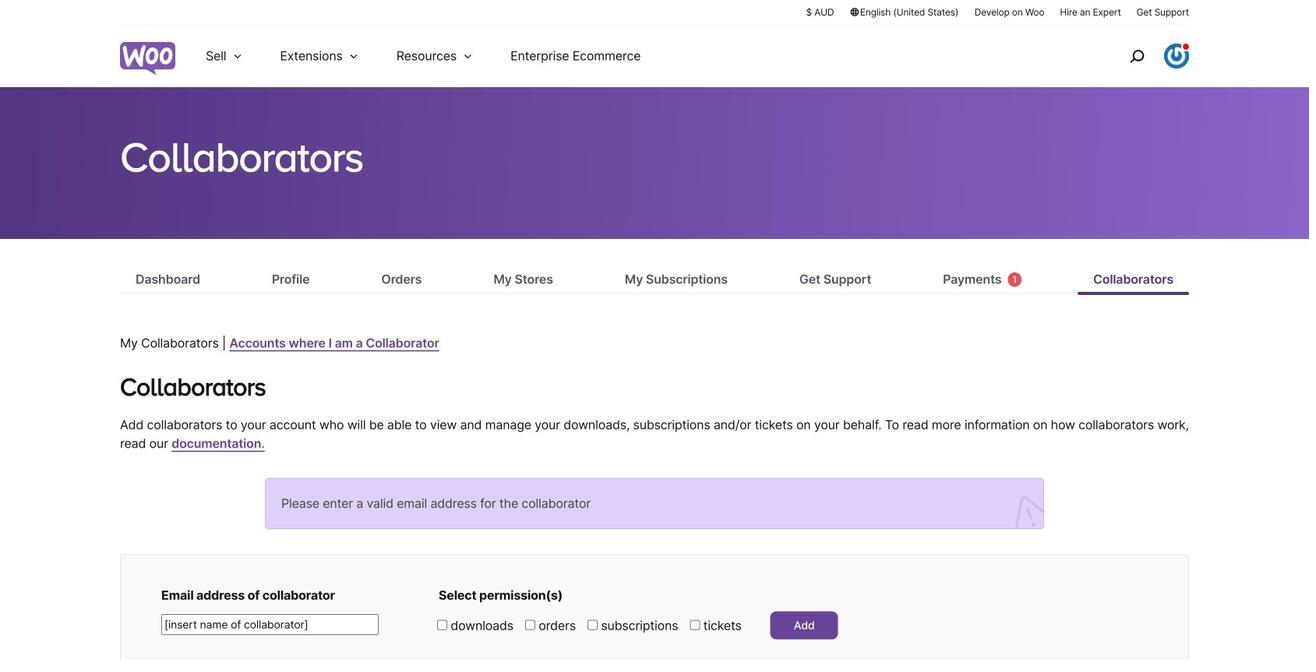 Task type: locate. For each thing, give the bounding box(es) containing it.
None checkbox
[[525, 621, 535, 631]]

None checkbox
[[437, 621, 447, 631], [588, 621, 598, 631], [690, 621, 700, 631], [437, 621, 447, 631], [588, 621, 598, 631], [690, 621, 700, 631]]

search image
[[1125, 44, 1149, 69]]



Task type: describe. For each thing, give the bounding box(es) containing it.
service navigation menu element
[[1096, 31, 1189, 81]]

open account menu image
[[1164, 44, 1189, 69]]



Task type: vqa. For each thing, say whether or not it's contained in the screenshot.
Open account menu ICON
yes



